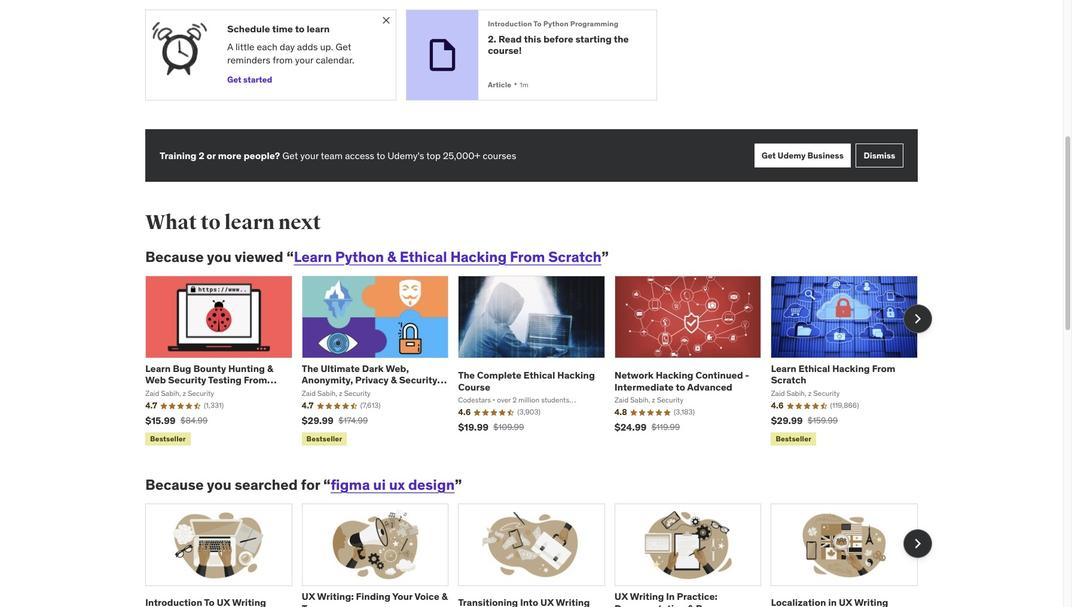 Task type: describe. For each thing, give the bounding box(es) containing it.
web
[[145, 374, 166, 386]]

learn for scratch
[[771, 363, 797, 374]]

hunting
[[228, 363, 265, 374]]

because you viewed " learn python & ethical hacking from scratch "
[[145, 248, 609, 266]]

ethical inside the complete ethical hacking course
[[524, 369, 555, 381]]

more
[[218, 150, 242, 161]]

writing:
[[317, 591, 354, 603]]

the
[[614, 33, 629, 45]]

& inside ux writing in practice: documentation & processes
[[688, 602, 694, 607]]

bug
[[173, 363, 191, 374]]

close image
[[380, 14, 392, 26]]

get started
[[227, 74, 272, 85]]

1 horizontal spatial scratch
[[548, 248, 602, 266]]

the for anonymity,
[[302, 363, 319, 374]]

ux writing in practice: documentation & processes link
[[615, 591, 743, 607]]

courses
[[483, 150, 516, 161]]

for
[[301, 476, 320, 494]]

ultimate
[[321, 363, 360, 374]]

2. read this before starting the course! link
[[488, 33, 638, 56]]

get udemy business
[[762, 150, 844, 161]]

web,
[[386, 363, 409, 374]]

because you searched for " figma ui ux design "
[[145, 476, 462, 494]]

hacking inside learn ethical hacking from scratch
[[833, 363, 870, 374]]

next image
[[909, 309, 928, 328]]

because for because you searched for " figma ui ux design "
[[145, 476, 204, 494]]

schedule
[[227, 22, 270, 34]]

article
[[488, 80, 512, 89]]

& inside learn bug bounty hunting & web security testing from scratch
[[267, 363, 273, 374]]

udemy
[[778, 150, 806, 161]]

people?
[[244, 150, 280, 161]]

introduction
[[488, 19, 532, 28]]

figma ui ux design link
[[331, 476, 455, 494]]

hacking inside the complete ethical hacking course
[[557, 369, 595, 381]]

to right time
[[295, 22, 305, 34]]

the complete ethical hacking course link
[[458, 369, 595, 393]]

carousel element for "
[[145, 504, 932, 607]]

your
[[392, 591, 413, 603]]

•
[[514, 78, 517, 90]]

0 horizontal spatial ethical
[[400, 248, 447, 266]]

this
[[524, 33, 541, 45]]

ux
[[389, 476, 405, 494]]

-
[[745, 369, 749, 381]]

ux for ux writing in practice: documentation & processes
[[615, 591, 628, 603]]

to inside the network hacking continued - intermediate to advanced
[[676, 381, 685, 393]]

in
[[666, 591, 675, 603]]

bounty
[[193, 363, 226, 374]]

training
[[160, 150, 197, 161]]

before
[[544, 33, 574, 45]]

voice
[[415, 591, 440, 603]]

anonymity,
[[302, 374, 353, 386]]

testing
[[208, 374, 242, 386]]

scratch inside learn bug bounty hunting & web security testing from scratch
[[145, 385, 181, 397]]

little
[[236, 41, 255, 53]]

scratch inside learn ethical hacking from scratch
[[771, 374, 807, 386]]

get started button
[[227, 72, 272, 88]]

course inside the ultimate dark web, anonymity, privacy & security course
[[302, 385, 334, 397]]

reminders
[[227, 54, 270, 66]]

0 horizontal spatial learn
[[224, 210, 275, 235]]

tone
[[302, 602, 324, 607]]

dark
[[362, 363, 384, 374]]

ux writing: finding your voice & tone link
[[302, 591, 448, 607]]

what
[[145, 210, 197, 235]]

network hacking continued - intermediate to advanced
[[615, 369, 749, 393]]

complete
[[477, 369, 522, 381]]

learn bug bounty hunting & web security testing from scratch link
[[145, 363, 277, 397]]

network
[[615, 369, 654, 381]]

ux writing: finding your voice & tone
[[302, 591, 448, 607]]

the for course
[[458, 369, 475, 381]]

get udemy business link
[[755, 144, 851, 168]]

get left udemy
[[762, 150, 776, 161]]

the complete ethical hacking course
[[458, 369, 595, 393]]

learn for &
[[145, 363, 171, 374]]

access
[[345, 150, 375, 161]]

adds
[[297, 41, 318, 53]]

learn python & ethical hacking from scratch link
[[294, 248, 602, 266]]

2
[[199, 150, 204, 161]]

get inside a little each day adds up. get reminders from your calendar.
[[336, 41, 351, 53]]

started
[[243, 74, 272, 85]]



Task type: vqa. For each thing, say whether or not it's contained in the screenshot.
Security inside the Learn Bug Bounty Hunting & Web Security Testing From Scratch
yes



Task type: locate. For each thing, give the bounding box(es) containing it.
read
[[499, 33, 522, 45]]

you down what to learn next
[[207, 248, 232, 266]]

a
[[227, 41, 233, 53]]

from inside learn bug bounty hunting & web security testing from scratch
[[244, 374, 267, 386]]

schedule time to learn
[[227, 22, 330, 34]]

a little each day adds up. get reminders from your calendar.
[[227, 41, 354, 66]]

day
[[280, 41, 295, 53]]

1 horizontal spatial "
[[602, 248, 609, 266]]

0 vertical spatial "
[[602, 248, 609, 266]]

1 horizontal spatial learn
[[307, 22, 330, 34]]

searched
[[235, 476, 298, 494]]

2 security from the left
[[399, 374, 437, 386]]

" right for
[[323, 476, 331, 494]]

0 vertical spatial python
[[544, 19, 569, 28]]

get up calendar.
[[336, 41, 351, 53]]

" right "viewed"
[[287, 248, 294, 266]]

get left started
[[227, 74, 241, 85]]

carousel element
[[145, 276, 932, 448], [145, 504, 932, 607]]

you for searched
[[207, 476, 232, 494]]

documentation
[[615, 602, 686, 607]]

viewed
[[235, 248, 283, 266]]

dismiss
[[864, 150, 896, 161]]

2 because from the top
[[145, 476, 204, 494]]

0 vertical spatial because
[[145, 248, 204, 266]]

learn ethical hacking from scratch
[[771, 363, 896, 386]]

training 2 or more people? get your team access to udemy's top 25,000+ courses
[[160, 150, 516, 161]]

what to learn next
[[145, 210, 321, 235]]

carousel element containing learn bug bounty hunting & web security testing from scratch
[[145, 276, 932, 448]]

2 carousel element from the top
[[145, 504, 932, 607]]

from
[[510, 248, 545, 266], [872, 363, 896, 374], [244, 374, 267, 386]]

top
[[426, 150, 441, 161]]

hacking
[[450, 248, 507, 266], [833, 363, 870, 374], [557, 369, 595, 381], [656, 369, 694, 381]]

& inside ux writing: finding your voice & tone
[[442, 591, 448, 603]]

each
[[257, 41, 277, 53]]

& inside the ultimate dark web, anonymity, privacy & security course
[[391, 374, 397, 386]]

your down adds
[[295, 54, 314, 66]]

ux inside ux writing: finding your voice & tone
[[302, 591, 315, 603]]

course inside the complete ethical hacking course
[[458, 381, 490, 393]]

udemy's
[[388, 150, 424, 161]]

learn inside learn bug bounty hunting & web security testing from scratch
[[145, 363, 171, 374]]

programming
[[570, 19, 619, 28]]

learn inside learn ethical hacking from scratch
[[771, 363, 797, 374]]

design
[[408, 476, 455, 494]]

starting
[[576, 33, 612, 45]]

learn
[[294, 248, 332, 266], [145, 363, 171, 374], [771, 363, 797, 374]]

1 security from the left
[[168, 374, 206, 386]]

carousel element containing ux writing: finding your voice & tone
[[145, 504, 932, 607]]

"
[[602, 248, 609, 266], [455, 476, 462, 494]]

network hacking continued - intermediate to advanced link
[[615, 369, 749, 393]]

25,000+
[[443, 150, 481, 161]]

1 horizontal spatial ux
[[615, 591, 628, 603]]

advanced
[[687, 381, 733, 393]]

2 horizontal spatial scratch
[[771, 374, 807, 386]]

finding
[[356, 591, 391, 603]]

1 horizontal spatial ethical
[[524, 369, 555, 381]]

0 horizontal spatial learn
[[145, 363, 171, 374]]

2 horizontal spatial ethical
[[799, 363, 830, 374]]

get
[[336, 41, 351, 53], [227, 74, 241, 85], [283, 150, 298, 161], [762, 150, 776, 161]]

learn up the up.
[[307, 22, 330, 34]]

0 horizontal spatial "
[[287, 248, 294, 266]]

the inside the complete ethical hacking course
[[458, 369, 475, 381]]

0 horizontal spatial ux
[[302, 591, 315, 603]]

to right access
[[377, 150, 385, 161]]

2.
[[488, 33, 497, 45]]

the ultimate dark web, anonymity, privacy & security course
[[302, 363, 437, 397]]

0 vertical spatial your
[[295, 54, 314, 66]]

to
[[295, 22, 305, 34], [377, 150, 385, 161], [201, 210, 221, 235], [676, 381, 685, 393]]

ux left writing:
[[302, 591, 315, 603]]

1 horizontal spatial the
[[458, 369, 475, 381]]

2 you from the top
[[207, 476, 232, 494]]

1 you from the top
[[207, 248, 232, 266]]

1 horizontal spatial course
[[458, 381, 490, 393]]

learn bug bounty hunting & web security testing from scratch
[[145, 363, 273, 397]]

practice:
[[677, 591, 718, 603]]

security inside the ultimate dark web, anonymity, privacy & security course
[[399, 374, 437, 386]]

1 carousel element from the top
[[145, 276, 932, 448]]

dismiss button
[[856, 144, 904, 168]]

security inside learn bug bounty hunting & web security testing from scratch
[[168, 374, 206, 386]]

ethical
[[400, 248, 447, 266], [799, 363, 830, 374], [524, 369, 555, 381]]

security right web
[[168, 374, 206, 386]]

0 horizontal spatial the
[[302, 363, 319, 374]]

ui
[[373, 476, 386, 494]]

1 vertical spatial carousel element
[[145, 504, 932, 607]]

up.
[[320, 41, 333, 53]]

learn
[[307, 22, 330, 34], [224, 210, 275, 235]]

1m
[[520, 80, 529, 89]]

python inside the introduction to python programming 2. read this before starting the course!
[[544, 19, 569, 28]]

the
[[302, 363, 319, 374], [458, 369, 475, 381]]

figma
[[331, 476, 370, 494]]

1 horizontal spatial security
[[399, 374, 437, 386]]

ux inside ux writing in practice: documentation & processes
[[615, 591, 628, 603]]

learn right -
[[771, 363, 797, 374]]

1 ux from the left
[[302, 591, 315, 603]]

you for viewed
[[207, 248, 232, 266]]

the ultimate dark web, anonymity, privacy & security course link
[[302, 363, 447, 397]]

learn up "viewed"
[[224, 210, 275, 235]]

1 because from the top
[[145, 248, 204, 266]]

ux
[[302, 591, 315, 603], [615, 591, 628, 603]]

"
[[287, 248, 294, 266], [323, 476, 331, 494]]

calendar.
[[316, 54, 354, 66]]

processes
[[696, 602, 743, 607]]

get inside button
[[227, 74, 241, 85]]

because
[[145, 248, 204, 266], [145, 476, 204, 494]]

1 horizontal spatial "
[[323, 476, 331, 494]]

privacy
[[355, 374, 389, 386]]

2 ux from the left
[[615, 591, 628, 603]]

introduction to python programming 2. read this before starting the course!
[[488, 19, 629, 56]]

from inside learn ethical hacking from scratch
[[872, 363, 896, 374]]

1 horizontal spatial learn
[[294, 248, 332, 266]]

1 vertical spatial "
[[323, 476, 331, 494]]

the inside the ultimate dark web, anonymity, privacy & security course
[[302, 363, 319, 374]]

0 horizontal spatial course
[[302, 385, 334, 397]]

1 horizontal spatial python
[[544, 19, 569, 28]]

1 vertical spatial learn
[[224, 210, 275, 235]]

course
[[458, 381, 490, 393], [302, 385, 334, 397]]

2 horizontal spatial learn
[[771, 363, 797, 374]]

ux writing in practice: documentation & processes
[[615, 591, 743, 607]]

0 horizontal spatial scratch
[[145, 385, 181, 397]]

learn ethical hacking from scratch link
[[771, 363, 896, 386]]

scratch
[[548, 248, 602, 266], [771, 374, 807, 386], [145, 385, 181, 397]]

your inside a little each day adds up. get reminders from your calendar.
[[295, 54, 314, 66]]

1 vertical spatial your
[[300, 150, 319, 161]]

security right privacy
[[399, 374, 437, 386]]

your
[[295, 54, 314, 66], [300, 150, 319, 161]]

0 horizontal spatial "
[[455, 476, 462, 494]]

next
[[278, 210, 321, 235]]

0 horizontal spatial from
[[244, 374, 267, 386]]

from
[[273, 54, 293, 66]]

ethical inside learn ethical hacking from scratch
[[799, 363, 830, 374]]

0 horizontal spatial python
[[335, 248, 384, 266]]

ux for ux writing: finding your voice & tone
[[302, 591, 315, 603]]

the left ultimate
[[302, 363, 319, 374]]

1 horizontal spatial from
[[510, 248, 545, 266]]

next image
[[909, 534, 928, 553]]

carousel element for from
[[145, 276, 932, 448]]

article • 1m
[[488, 78, 529, 90]]

you left searched
[[207, 476, 232, 494]]

1 vertical spatial "
[[455, 476, 462, 494]]

ux left "writing" at the bottom
[[615, 591, 628, 603]]

0 vertical spatial carousel element
[[145, 276, 932, 448]]

to right what
[[201, 210, 221, 235]]

0 vertical spatial "
[[287, 248, 294, 266]]

because for because you viewed " learn python & ethical hacking from scratch "
[[145, 248, 204, 266]]

get right people?
[[283, 150, 298, 161]]

to left advanced
[[676, 381, 685, 393]]

1 vertical spatial python
[[335, 248, 384, 266]]

continued
[[696, 369, 743, 381]]

business
[[808, 150, 844, 161]]

1 vertical spatial you
[[207, 476, 232, 494]]

1 vertical spatial because
[[145, 476, 204, 494]]

to
[[534, 19, 542, 28]]

the left complete
[[458, 369, 475, 381]]

0 vertical spatial you
[[207, 248, 232, 266]]

or
[[207, 150, 216, 161]]

course!
[[488, 44, 522, 56]]

0 horizontal spatial security
[[168, 374, 206, 386]]

hacking inside the network hacking continued - intermediate to advanced
[[656, 369, 694, 381]]

2 horizontal spatial from
[[872, 363, 896, 374]]

your left team
[[300, 150, 319, 161]]

time
[[272, 22, 293, 34]]

team
[[321, 150, 343, 161]]

learn left the bug
[[145, 363, 171, 374]]

intermediate
[[615, 381, 674, 393]]

0 vertical spatial learn
[[307, 22, 330, 34]]

learn down next
[[294, 248, 332, 266]]



